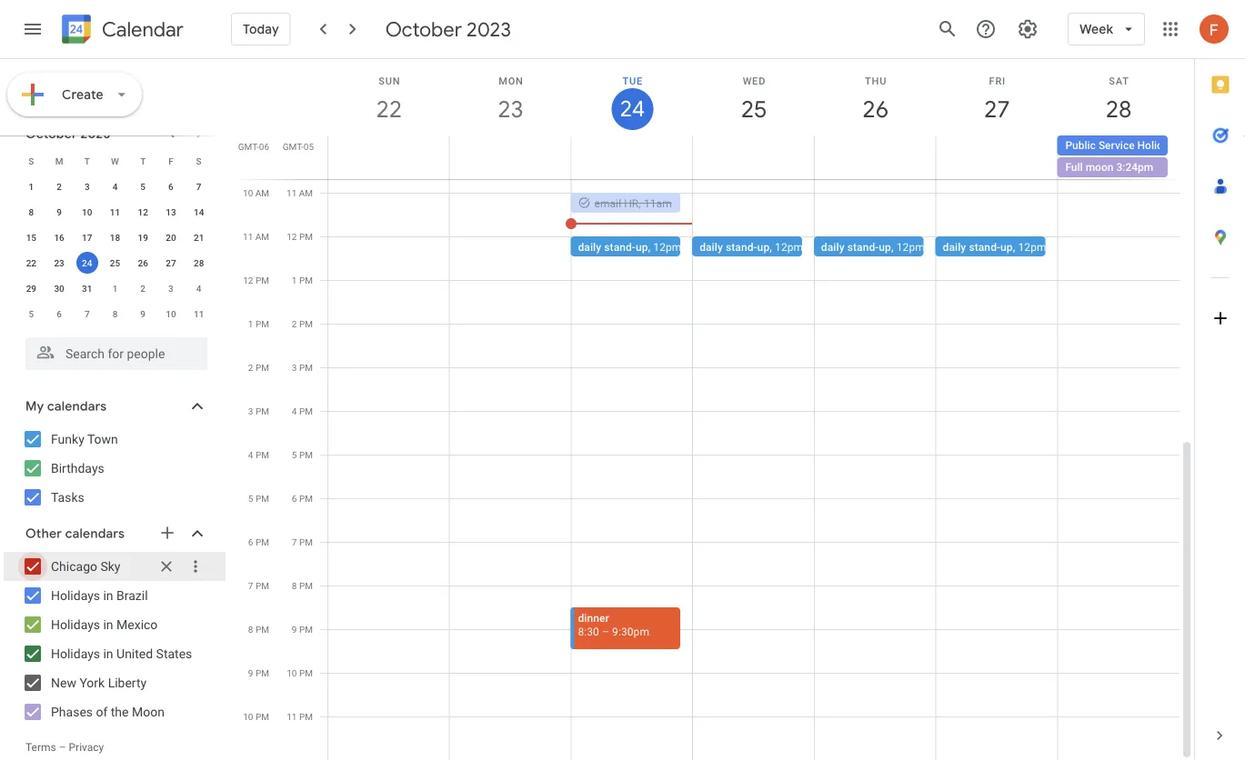 Task type: describe. For each thing, give the bounding box(es) containing it.
november 7 element
[[76, 303, 98, 325]]

3 up from the left
[[879, 241, 892, 253]]

0 vertical spatial 26
[[862, 94, 888, 124]]

public service holiday button
[[1058, 136, 1175, 156]]

2 stand- from the left
[[726, 241, 758, 253]]

november 6 element
[[48, 303, 70, 325]]

wed
[[743, 75, 766, 86]]

1 vertical spatial 11 am
[[243, 231, 269, 242]]

create
[[62, 86, 104, 103]]

1 s from the left
[[29, 156, 34, 166]]

10 am
[[243, 187, 269, 198]]

calendar element
[[58, 11, 184, 51]]

in for mexico
[[103, 617, 113, 632]]

23 element
[[48, 252, 70, 274]]

row containing s
[[17, 148, 213, 174]]

1 vertical spatial 1 pm
[[248, 318, 269, 329]]

fri 27
[[983, 75, 1009, 124]]

1 vertical spatial october
[[25, 126, 77, 142]]

thu
[[865, 75, 887, 86]]

sun
[[379, 75, 401, 86]]

10 left '11 pm'
[[243, 711, 253, 722]]

1 vertical spatial 9 pm
[[248, 668, 269, 679]]

cell containing public service holiday
[[1058, 136, 1179, 179]]

10 down gmt-06
[[243, 187, 253, 198]]

november 3 element
[[160, 277, 182, 299]]

privacy link
[[69, 742, 104, 754]]

3 cell from the left
[[571, 136, 693, 179]]

dinner
[[578, 612, 609, 625]]

holiday
[[1138, 139, 1175, 152]]

holidays for holidays in brazil
[[51, 588, 100, 603]]

0 vertical spatial 7 pm
[[292, 537, 313, 548]]

25 link
[[733, 88, 775, 130]]

of
[[96, 705, 108, 720]]

in for united
[[103, 646, 113, 661]]

1 horizontal spatial 12 pm
[[287, 231, 313, 242]]

06
[[259, 141, 269, 152]]

november 1 element
[[104, 277, 126, 299]]

24 inside grid
[[619, 95, 644, 123]]

17
[[82, 232, 92, 243]]

25 inside row
[[110, 257, 120, 268]]

24 inside cell
[[82, 257, 92, 268]]

18 element
[[104, 227, 126, 248]]

mexico
[[117, 617, 158, 632]]

2 t from the left
[[140, 156, 146, 166]]

hr
[[624, 197, 639, 210]]

05
[[304, 141, 314, 152]]

tasks
[[51, 490, 84, 505]]

28 element
[[188, 252, 210, 274]]

gmt- for 05
[[283, 141, 304, 152]]

united
[[117, 646, 153, 661]]

24, today element
[[76, 252, 98, 274]]

liberty
[[108, 676, 147, 691]]

november 11 element
[[188, 303, 210, 325]]

full
[[1066, 161, 1083, 174]]

1 vertical spatial –
[[59, 742, 66, 754]]

holidays in mexico
[[51, 617, 158, 632]]

22 inside grid
[[375, 94, 401, 124]]

moon
[[1086, 161, 1114, 174]]

my calendars button
[[4, 392, 226, 421]]

30
[[54, 283, 64, 294]]

2 daily stand-up , 12pm from the left
[[700, 241, 804, 253]]

28 link
[[1098, 88, 1140, 130]]

fri
[[990, 75, 1006, 86]]

chicago sky list item
[[4, 552, 226, 581]]

funky
[[51, 432, 84, 447]]

new
[[51, 676, 76, 691]]

mon 23
[[497, 75, 524, 124]]

holidays in brazil
[[51, 588, 148, 603]]

8:30
[[578, 626, 600, 638]]

1 daily from the left
[[578, 241, 602, 253]]

mon
[[499, 75, 524, 86]]

email hr , 11am
[[594, 197, 672, 210]]

add other calendars image
[[158, 524, 177, 542]]

1 horizontal spatial october
[[385, 16, 462, 42]]

1 horizontal spatial 12
[[243, 275, 253, 286]]

4 stand- from the left
[[969, 241, 1001, 253]]

chicago
[[51, 559, 97, 574]]

chicago sky
[[51, 559, 121, 574]]

20 element
[[160, 227, 182, 248]]

12 inside row
[[138, 207, 148, 217]]

holidays for holidays in united states
[[51, 646, 100, 661]]

1 vertical spatial 8 pm
[[248, 624, 269, 635]]

am down 06
[[255, 187, 269, 198]]

1 horizontal spatial 4 pm
[[292, 406, 313, 417]]

funky town
[[51, 432, 118, 447]]

0 horizontal spatial 5 pm
[[248, 493, 269, 504]]

1 horizontal spatial 2023
[[467, 16, 511, 42]]

november 9 element
[[132, 303, 154, 325]]

0 vertical spatial 10 pm
[[287, 668, 313, 679]]

2 s from the left
[[196, 156, 202, 166]]

11 pm
[[287, 711, 313, 722]]

gmt-06
[[238, 141, 269, 152]]

row containing 1
[[17, 174, 213, 199]]

tue 24
[[619, 75, 644, 123]]

tue
[[623, 75, 643, 86]]

10 element
[[76, 201, 98, 223]]

november 2 element
[[132, 277, 154, 299]]

1 horizontal spatial 5 pm
[[292, 449, 313, 460]]

25 element
[[104, 252, 126, 274]]

10 inside the november 10 element
[[166, 308, 176, 319]]

2 daily from the left
[[700, 241, 723, 253]]

1 vertical spatial 12
[[287, 231, 297, 242]]

11 element
[[104, 201, 126, 223]]

sky
[[101, 559, 121, 574]]

row containing 22
[[17, 250, 213, 276]]

other calendars button
[[4, 520, 226, 549]]

november 8 element
[[104, 303, 126, 325]]

4 up from the left
[[1001, 241, 1013, 253]]

0 horizontal spatial 2 pm
[[248, 362, 269, 373]]

26 element
[[132, 252, 154, 274]]

10 inside 10 element
[[82, 207, 92, 217]]

0 vertical spatial 8 pm
[[292, 580, 313, 591]]

24 cell
[[73, 250, 101, 276]]

14 element
[[188, 201, 210, 223]]

2 inside november 2 "element"
[[140, 283, 146, 294]]

email
[[594, 197, 622, 210]]

13
[[166, 207, 176, 217]]

row group containing 1
[[17, 174, 213, 327]]

my calendars
[[25, 399, 107, 415]]

23 link
[[490, 88, 532, 130]]

town
[[87, 432, 118, 447]]

12 element
[[132, 201, 154, 223]]

terms link
[[25, 742, 56, 754]]

calendars for other calendars
[[65, 526, 125, 542]]

0 vertical spatial october 2023
[[385, 16, 511, 42]]

dinner 8:30 – 9:30pm
[[578, 612, 650, 638]]

sun 22
[[375, 75, 401, 124]]

other
[[25, 526, 62, 542]]

13 element
[[160, 201, 182, 223]]

0 horizontal spatial 12 pm
[[243, 275, 269, 286]]

21 element
[[188, 227, 210, 248]]

wed 25
[[740, 75, 766, 124]]

settings menu image
[[1017, 18, 1039, 40]]

24 link
[[612, 88, 654, 130]]

in for brazil
[[103, 588, 113, 603]]

31
[[82, 283, 92, 294]]

november 5 element
[[20, 303, 42, 325]]

my
[[25, 399, 44, 415]]

1 cell from the left
[[328, 136, 450, 179]]

phases
[[51, 705, 93, 720]]

0 horizontal spatial 4 pm
[[248, 449, 269, 460]]

public
[[1066, 139, 1096, 152]]

16
[[54, 232, 64, 243]]

grid containing 22
[[233, 59, 1195, 762]]

today button
[[231, 7, 291, 51]]

1 up from the left
[[636, 241, 648, 253]]

27 inside row
[[166, 257, 176, 268]]

31 element
[[76, 277, 98, 299]]

calendars for my calendars
[[47, 399, 107, 415]]

4 12pm from the left
[[1019, 241, 1047, 253]]

4 daily stand-up , 12pm from the left
[[943, 241, 1047, 253]]

1 stand- from the left
[[604, 241, 636, 253]]

birthdays
[[51, 461, 104, 476]]

2 12pm from the left
[[775, 241, 804, 253]]

main drawer image
[[22, 18, 44, 40]]

21
[[194, 232, 204, 243]]

26 link
[[855, 88, 897, 130]]



Task type: locate. For each thing, give the bounding box(es) containing it.
5 inside november 5 element
[[29, 308, 34, 319]]

row down 25 link
[[320, 136, 1195, 179]]

service
[[1099, 139, 1135, 152]]

23 inside grid
[[54, 257, 64, 268]]

12 up 19
[[138, 207, 148, 217]]

12 pm down gmt-05 at the top left of the page
[[287, 231, 313, 242]]

public service holiday full moon 3:24pm
[[1066, 139, 1175, 174]]

1 horizontal spatial 9 pm
[[292, 624, 313, 635]]

0 horizontal spatial 23
[[54, 257, 64, 268]]

6
[[168, 181, 174, 192], [57, 308, 62, 319], [292, 493, 297, 504], [248, 537, 253, 548]]

1 horizontal spatial 7 pm
[[292, 537, 313, 548]]

row up 11 element
[[17, 148, 213, 174]]

states
[[156, 646, 192, 661]]

t left f
[[140, 156, 146, 166]]

3 daily from the left
[[821, 241, 845, 253]]

moon
[[132, 705, 165, 720]]

daily
[[578, 241, 602, 253], [700, 241, 723, 253], [821, 241, 845, 253], [943, 241, 967, 253]]

holidays in united states
[[51, 646, 192, 661]]

6 cell from the left
[[936, 136, 1058, 179]]

14
[[194, 207, 204, 217]]

1 horizontal spatial 27
[[983, 94, 1009, 124]]

0 horizontal spatial 22
[[26, 257, 36, 268]]

3 in from the top
[[103, 646, 113, 661]]

in left brazil
[[103, 588, 113, 603]]

24
[[619, 95, 644, 123], [82, 257, 92, 268]]

sat 28
[[1105, 75, 1131, 124]]

3 holidays from the top
[[51, 646, 100, 661]]

28 down 21
[[194, 257, 204, 268]]

1
[[29, 181, 34, 192], [292, 275, 297, 286], [112, 283, 118, 294], [248, 318, 253, 329]]

0 horizontal spatial 25
[[110, 257, 120, 268]]

1 vertical spatial 12 pm
[[243, 275, 269, 286]]

11am
[[644, 197, 672, 210]]

22 inside 22 element
[[26, 257, 36, 268]]

1 vertical spatial 27
[[166, 257, 176, 268]]

brazil
[[117, 588, 148, 603]]

1 vertical spatial october 2023
[[25, 126, 110, 142]]

25 down 18
[[110, 257, 120, 268]]

0 horizontal spatial 11 am
[[243, 231, 269, 242]]

23 down mon
[[497, 94, 523, 124]]

2 in from the top
[[103, 617, 113, 632]]

november 10 element
[[160, 303, 182, 325]]

row up 18 element
[[17, 199, 213, 225]]

holidays for holidays in mexico
[[51, 617, 100, 632]]

terms
[[25, 742, 56, 754]]

phases of the moon
[[51, 705, 165, 720]]

other calendars list
[[4, 552, 226, 727]]

0 horizontal spatial 1 pm
[[248, 318, 269, 329]]

1 horizontal spatial s
[[196, 156, 202, 166]]

4 pm
[[292, 406, 313, 417], [248, 449, 269, 460]]

1 vertical spatial 22
[[26, 257, 36, 268]]

16 element
[[48, 227, 70, 248]]

1 horizontal spatial 2 pm
[[292, 318, 313, 329]]

0 horizontal spatial 3 pm
[[248, 406, 269, 417]]

0 vertical spatial 4 pm
[[292, 406, 313, 417]]

calendar heading
[[98, 17, 184, 42]]

28 inside row
[[194, 257, 204, 268]]

row containing public service holiday
[[320, 136, 1195, 179]]

row down w
[[17, 174, 213, 199]]

19
[[138, 232, 148, 243]]

12 right november 4 element
[[243, 275, 253, 286]]

1 holidays from the top
[[51, 588, 100, 603]]

s right f
[[196, 156, 202, 166]]

holidays up new
[[51, 646, 100, 661]]

create button
[[7, 73, 142, 116]]

2 horizontal spatial 12
[[287, 231, 297, 242]]

gmt- right 06
[[283, 141, 304, 152]]

10 down "november 3" element
[[166, 308, 176, 319]]

october up the m
[[25, 126, 77, 142]]

11 am right 10 am
[[287, 187, 313, 198]]

1 horizontal spatial 8 pm
[[292, 580, 313, 591]]

gmt-05
[[283, 141, 314, 152]]

t
[[84, 156, 90, 166], [140, 156, 146, 166]]

15 element
[[20, 227, 42, 248]]

28 down sat
[[1105, 94, 1131, 124]]

0 horizontal spatial 24
[[82, 257, 92, 268]]

row up november 1 element
[[17, 250, 213, 276]]

23
[[497, 94, 523, 124], [54, 257, 64, 268]]

holidays down chicago
[[51, 588, 100, 603]]

3
[[85, 181, 90, 192], [168, 283, 174, 294], [292, 362, 297, 373], [248, 406, 253, 417]]

0 vertical spatial 25
[[740, 94, 766, 124]]

12
[[138, 207, 148, 217], [287, 231, 297, 242], [243, 275, 253, 286]]

22 element
[[20, 252, 42, 274]]

2 up from the left
[[758, 241, 770, 253]]

23 down 16
[[54, 257, 64, 268]]

stand-
[[604, 241, 636, 253], [726, 241, 758, 253], [848, 241, 879, 253], [969, 241, 1001, 253]]

1 vertical spatial 2 pm
[[248, 362, 269, 373]]

0 vertical spatial in
[[103, 588, 113, 603]]

october 2023 up the sun
[[385, 16, 511, 42]]

0 vertical spatial calendars
[[47, 399, 107, 415]]

27 link
[[977, 88, 1018, 130]]

0 vertical spatial 27
[[983, 94, 1009, 124]]

s
[[29, 156, 34, 166], [196, 156, 202, 166]]

1 vertical spatial 26
[[138, 257, 148, 268]]

0 vertical spatial –
[[602, 626, 610, 638]]

22 down the sun
[[375, 94, 401, 124]]

october 2023
[[385, 16, 511, 42], [25, 126, 110, 142]]

27 down the 20
[[166, 257, 176, 268]]

9 pm
[[292, 624, 313, 635], [248, 668, 269, 679]]

10 up 17
[[82, 207, 92, 217]]

calendar
[[102, 17, 184, 42]]

1 horizontal spatial t
[[140, 156, 146, 166]]

1 vertical spatial calendars
[[65, 526, 125, 542]]

0 vertical spatial 5 pm
[[292, 449, 313, 460]]

calendars up chicago sky
[[65, 526, 125, 542]]

w
[[111, 156, 119, 166]]

week button
[[1068, 7, 1145, 51]]

0 horizontal spatial gmt-
[[238, 141, 259, 152]]

in left mexico
[[103, 617, 113, 632]]

privacy
[[69, 742, 104, 754]]

cell
[[328, 136, 450, 179], [450, 136, 571, 179], [571, 136, 693, 179], [693, 136, 815, 179], [815, 136, 936, 179], [936, 136, 1058, 179], [1058, 136, 1179, 179]]

12pm
[[654, 241, 682, 253], [775, 241, 804, 253], [897, 241, 925, 253], [1019, 241, 1047, 253]]

0 vertical spatial 24
[[619, 95, 644, 123]]

2
[[57, 181, 62, 192], [140, 283, 146, 294], [292, 318, 297, 329], [248, 362, 253, 373]]

1 vertical spatial in
[[103, 617, 113, 632]]

0 vertical spatial 12
[[138, 207, 148, 217]]

0 horizontal spatial –
[[59, 742, 66, 754]]

0 vertical spatial october
[[385, 16, 462, 42]]

1 horizontal spatial gmt-
[[283, 141, 304, 152]]

0 horizontal spatial 26
[[138, 257, 148, 268]]

october up the sun
[[385, 16, 462, 42]]

27 element
[[160, 252, 182, 274]]

week
[[1080, 21, 1114, 37]]

new york liberty
[[51, 676, 147, 691]]

25 down wed
[[740, 94, 766, 124]]

gmt- for 06
[[238, 141, 259, 152]]

1 horizontal spatial –
[[602, 626, 610, 638]]

1 vertical spatial holidays
[[51, 617, 100, 632]]

row containing 8
[[17, 199, 213, 225]]

2 holidays from the top
[[51, 617, 100, 632]]

0 vertical spatial 22
[[375, 94, 401, 124]]

9:30pm
[[612, 626, 650, 638]]

1 horizontal spatial 23
[[497, 94, 523, 124]]

4 cell from the left
[[693, 136, 815, 179]]

full moon 3:24pm button
[[1058, 157, 1168, 177]]

– inside dinner 8:30 – 9:30pm
[[602, 626, 610, 638]]

1 vertical spatial 2023
[[80, 126, 110, 142]]

1 vertical spatial 5 pm
[[248, 493, 269, 504]]

7 pm
[[292, 537, 313, 548], [248, 580, 269, 591]]

terms – privacy
[[25, 742, 104, 754]]

23 inside mon 23
[[497, 94, 523, 124]]

None search field
[[0, 330, 226, 370]]

1 gmt- from the left
[[238, 141, 259, 152]]

1 vertical spatial 3 pm
[[248, 406, 269, 417]]

grid
[[233, 59, 1195, 762]]

up
[[636, 241, 648, 253], [758, 241, 770, 253], [879, 241, 892, 253], [1001, 241, 1013, 253]]

– right 8:30 at left bottom
[[602, 626, 610, 638]]

my calendars list
[[4, 425, 226, 512]]

3 daily stand-up , 12pm from the left
[[821, 241, 925, 253]]

1 vertical spatial 28
[[194, 257, 204, 268]]

10 pm left '11 pm'
[[243, 711, 269, 722]]

0 vertical spatial 11 am
[[287, 187, 313, 198]]

15
[[26, 232, 36, 243]]

,
[[639, 197, 641, 210], [648, 241, 651, 253], [770, 241, 772, 253], [892, 241, 894, 253], [1013, 241, 1016, 253]]

0 vertical spatial 9 pm
[[292, 624, 313, 635]]

0 vertical spatial 12 pm
[[287, 231, 313, 242]]

0 horizontal spatial 2023
[[80, 126, 110, 142]]

29
[[26, 283, 36, 294]]

gmt- up 10 am
[[238, 141, 259, 152]]

30 element
[[48, 277, 70, 299]]

20
[[166, 232, 176, 243]]

1 vertical spatial 24
[[82, 257, 92, 268]]

holidays
[[51, 588, 100, 603], [51, 617, 100, 632], [51, 646, 100, 661]]

27 down fri
[[983, 94, 1009, 124]]

10 pm up '11 pm'
[[287, 668, 313, 679]]

1 horizontal spatial 24
[[619, 95, 644, 123]]

0 vertical spatial holidays
[[51, 588, 100, 603]]

9
[[57, 207, 62, 217], [140, 308, 146, 319], [292, 624, 297, 635], [248, 668, 253, 679]]

0 horizontal spatial october 2023
[[25, 126, 110, 142]]

– right "terms"
[[59, 742, 66, 754]]

2023
[[467, 16, 511, 42], [80, 126, 110, 142]]

0 horizontal spatial s
[[29, 156, 34, 166]]

1 horizontal spatial 11 am
[[287, 187, 313, 198]]

am down 05
[[299, 187, 313, 198]]

8 pm
[[292, 580, 313, 591], [248, 624, 269, 635]]

3 12pm from the left
[[897, 241, 925, 253]]

0 horizontal spatial 12
[[138, 207, 148, 217]]

october 2023 grid
[[17, 148, 213, 327]]

Search for people text field
[[36, 338, 197, 370]]

other calendars
[[25, 526, 125, 542]]

17 element
[[76, 227, 98, 248]]

12 pm right november 4 element
[[243, 275, 269, 286]]

1 vertical spatial 25
[[110, 257, 120, 268]]

26 inside "october 2023" grid
[[138, 257, 148, 268]]

27 inside grid
[[983, 94, 1009, 124]]

7 cell from the left
[[1058, 136, 1179, 179]]

10 up '11 pm'
[[287, 668, 297, 679]]

22
[[375, 94, 401, 124], [26, 257, 36, 268]]

0 horizontal spatial 10 pm
[[243, 711, 269, 722]]

28
[[1105, 94, 1131, 124], [194, 257, 204, 268]]

0 horizontal spatial 28
[[194, 257, 204, 268]]

2023 down create
[[80, 126, 110, 142]]

1 t from the left
[[84, 156, 90, 166]]

am down 10 am
[[255, 231, 269, 242]]

in left united
[[103, 646, 113, 661]]

october 2023 up the m
[[25, 126, 110, 142]]

11 am down 10 am
[[243, 231, 269, 242]]

5 pm
[[292, 449, 313, 460], [248, 493, 269, 504]]

1 vertical spatial 7 pm
[[248, 580, 269, 591]]

1 vertical spatial 6 pm
[[248, 537, 269, 548]]

1 horizontal spatial 10 pm
[[287, 668, 313, 679]]

0 vertical spatial 1 pm
[[292, 275, 313, 286]]

the
[[111, 705, 129, 720]]

0 horizontal spatial 27
[[166, 257, 176, 268]]

row containing 5
[[17, 301, 213, 327]]

1 horizontal spatial 28
[[1105, 94, 1131, 124]]

0 horizontal spatial t
[[84, 156, 90, 166]]

1 vertical spatial 23
[[54, 257, 64, 268]]

row up 25 element
[[17, 225, 213, 250]]

3 stand- from the left
[[848, 241, 879, 253]]

2 vertical spatial in
[[103, 646, 113, 661]]

york
[[80, 676, 105, 691]]

22 link
[[368, 88, 410, 130]]

row containing 15
[[17, 225, 213, 250]]

1 horizontal spatial 1 pm
[[292, 275, 313, 286]]

5 cell from the left
[[815, 136, 936, 179]]

0 vertical spatial 2023
[[467, 16, 511, 42]]

1 12pm from the left
[[654, 241, 682, 253]]

12 down gmt-05 at the top left of the page
[[287, 231, 297, 242]]

19 element
[[132, 227, 154, 248]]

25 inside wed 25
[[740, 94, 766, 124]]

sat
[[1109, 75, 1130, 86]]

1 horizontal spatial october 2023
[[385, 16, 511, 42]]

t right the m
[[84, 156, 90, 166]]

m
[[55, 156, 63, 166]]

calendars
[[47, 399, 107, 415], [65, 526, 125, 542]]

3:24pm
[[1117, 161, 1154, 174]]

11
[[287, 187, 297, 198], [110, 207, 120, 217], [243, 231, 253, 242], [194, 308, 204, 319], [287, 711, 297, 722]]

today
[[243, 21, 279, 37]]

row group
[[17, 174, 213, 327]]

2023 up mon
[[467, 16, 511, 42]]

row containing 29
[[17, 276, 213, 301]]

2 vertical spatial 12
[[243, 275, 253, 286]]

18
[[110, 232, 120, 243]]

row down november 1 element
[[17, 301, 213, 327]]

1 horizontal spatial 22
[[375, 94, 401, 124]]

29 element
[[20, 277, 42, 299]]

november 4 element
[[188, 277, 210, 299]]

in
[[103, 588, 113, 603], [103, 617, 113, 632], [103, 646, 113, 661]]

24 up "31"
[[82, 257, 92, 268]]

2 vertical spatial holidays
[[51, 646, 100, 661]]

1 horizontal spatial 3 pm
[[292, 362, 313, 373]]

4 daily from the left
[[943, 241, 967, 253]]

2 cell from the left
[[450, 136, 571, 179]]

0 vertical spatial 2 pm
[[292, 318, 313, 329]]

row
[[320, 136, 1195, 179], [17, 148, 213, 174], [17, 174, 213, 199], [17, 199, 213, 225], [17, 225, 213, 250], [17, 250, 213, 276], [17, 276, 213, 301], [17, 301, 213, 327]]

26 down thu
[[862, 94, 888, 124]]

1 daily stand-up , 12pm from the left
[[578, 241, 682, 253]]

thu 26
[[862, 75, 888, 124]]

2 gmt- from the left
[[283, 141, 304, 152]]

1 vertical spatial 10 pm
[[243, 711, 269, 722]]

1 horizontal spatial 26
[[862, 94, 888, 124]]

1 horizontal spatial 6 pm
[[292, 493, 313, 504]]

tab list
[[1196, 59, 1246, 711]]

22 up "29" in the top of the page
[[26, 257, 36, 268]]

s left the m
[[29, 156, 34, 166]]

0 horizontal spatial 9 pm
[[248, 668, 269, 679]]

october
[[385, 16, 462, 42], [25, 126, 77, 142]]

0 horizontal spatial 6 pm
[[248, 537, 269, 548]]

row up november 8 element
[[17, 276, 213, 301]]

24 down tue
[[619, 95, 644, 123]]

1 horizontal spatial 25
[[740, 94, 766, 124]]

holidays down 'holidays in brazil'
[[51, 617, 100, 632]]

26 down 19
[[138, 257, 148, 268]]

calendars up the funky town at the bottom of page
[[47, 399, 107, 415]]

f
[[168, 156, 173, 166]]

0 vertical spatial 23
[[497, 94, 523, 124]]

1 in from the top
[[103, 588, 113, 603]]

5
[[140, 181, 146, 192], [29, 308, 34, 319], [292, 449, 297, 460], [248, 493, 253, 504]]



Task type: vqa. For each thing, say whether or not it's contained in the screenshot.


